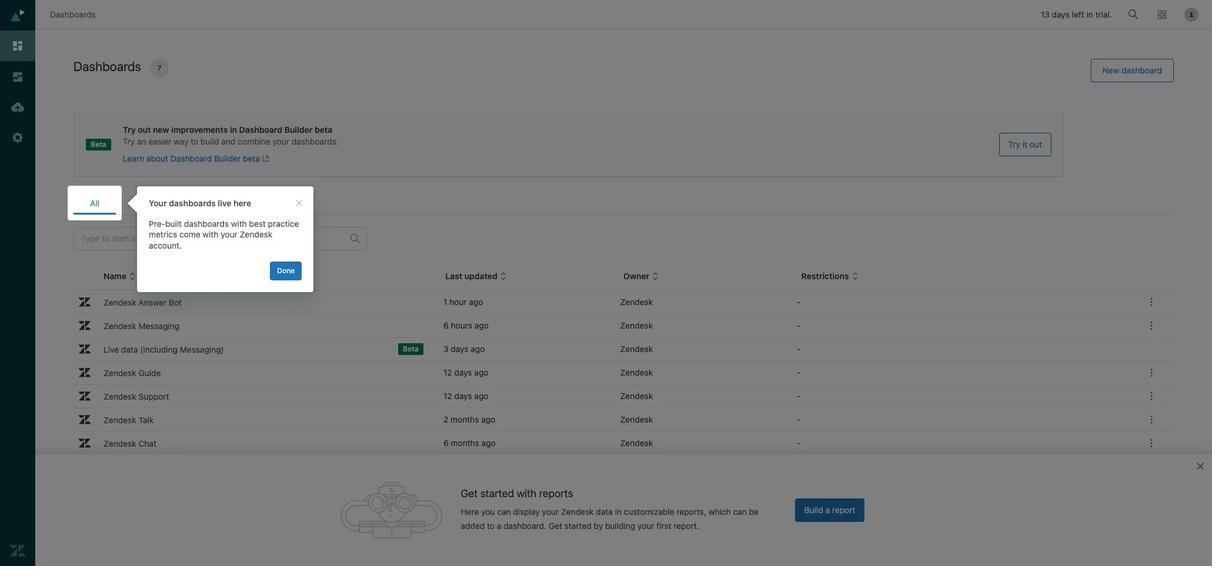 Task type: locate. For each thing, give the bounding box(es) containing it.
1 vertical spatial with
[[203, 230, 218, 240]]

Name text field
[[99, 294, 419, 311], [99, 318, 419, 334], [99, 341, 386, 358], [99, 388, 419, 405], [99, 412, 419, 428], [99, 435, 419, 452]]

beta
[[91, 140, 106, 149], [403, 345, 419, 353]]

dashboard
[[239, 125, 282, 135], [170, 154, 212, 164]]

dashboards inside pre-built dashboards with best practice metrics come with your zendesk account.
[[184, 219, 229, 229]]

build
[[804, 505, 823, 515]]

try out new improvements in dashboard builder beta try an easier way to build and combine your dashboards.
[[123, 125, 339, 146]]

ago right hours
[[474, 321, 489, 331]]

dashboard down way
[[170, 154, 212, 164]]

6 left hours
[[443, 321, 449, 331]]

and
[[221, 136, 235, 146]]

with right come
[[203, 230, 218, 240]]

name text field for 2 months ago
[[99, 412, 419, 428]]

6 down 2
[[443, 438, 449, 448]]

1 vertical spatial 12
[[443, 391, 452, 401]]

0 horizontal spatial with
[[203, 230, 218, 240]]

zendesk products image
[[1158, 11, 1166, 19]]

to inside the here you can display your zendesk data in customizable reports, which can be added to a dashboard. get started by building your first report.
[[487, 521, 495, 531]]

Search... field
[[1130, 5, 1142, 23]]

you
[[481, 507, 495, 517]]

builder down and
[[214, 154, 241, 164]]

0 vertical spatial 12 days ago
[[443, 368, 488, 378]]

learn about dashboard builder beta link
[[123, 153, 987, 165]]

-
[[797, 297, 801, 307], [797, 321, 801, 331], [797, 344, 801, 354], [797, 368, 801, 378], [797, 391, 801, 401], [797, 415, 801, 425], [797, 438, 801, 448]]

0 vertical spatial out
[[138, 125, 151, 135]]

12 for name text field
[[443, 368, 452, 378]]

out inside button
[[1030, 139, 1042, 149]]

alert dialog containing your dashboards live here
[[137, 186, 313, 292]]

ago down 6 hours ago
[[471, 344, 485, 354]]

1 horizontal spatial builder
[[284, 125, 313, 135]]

5 name text field from the top
[[99, 412, 419, 428]]

try it out
[[1008, 139, 1042, 149]]

owner
[[623, 271, 649, 281]]

started left the by
[[564, 521, 592, 531]]

1 months from the top
[[451, 415, 479, 425]]

12
[[443, 368, 452, 378], [443, 391, 452, 401]]

13
[[1041, 10, 1050, 20]]

your
[[273, 136, 289, 146], [221, 230, 237, 240], [542, 507, 559, 517], [638, 521, 654, 531]]

can right you
[[497, 507, 511, 517]]

1 name text field from the top
[[99, 294, 419, 311]]

which
[[709, 507, 731, 517]]

new
[[153, 125, 169, 135]]

best
[[249, 219, 266, 229]]

ago for name text field
[[474, 368, 488, 378]]

can left be at the right bottom
[[733, 507, 747, 517]]

your
[[149, 198, 167, 208]]

1 horizontal spatial with
[[231, 219, 247, 229]]

ago down 3 days ago in the left of the page
[[474, 368, 488, 378]]

dashboards for my
[[146, 198, 191, 208]]

1 vertical spatial get
[[549, 521, 562, 531]]

6 name text field from the top
[[99, 435, 419, 452]]

a inside button
[[825, 505, 830, 515]]

dashboards
[[50, 9, 96, 19], [74, 59, 141, 74]]

beta up dashboards.
[[315, 125, 332, 135]]

build a report
[[804, 505, 855, 515]]

12 for name text box related to 12 days ago
[[443, 391, 452, 401]]

trial.
[[1095, 10, 1112, 20]]

building
[[605, 521, 635, 531]]

ago
[[469, 297, 483, 307], [474, 321, 489, 331], [471, 344, 485, 354], [474, 368, 488, 378], [474, 391, 488, 401], [481, 415, 495, 425], [482, 438, 496, 448]]

last updated
[[445, 271, 497, 281]]

improvements
[[171, 125, 228, 135]]

days down 3 days ago in the left of the page
[[454, 368, 472, 378]]

1 horizontal spatial in
[[615, 507, 622, 517]]

0 vertical spatial months
[[451, 415, 479, 425]]

tab list containing all
[[74, 192, 1174, 215]]

beta inside try out new improvements in dashboard builder beta try an easier way to build and combine your dashboards.
[[315, 125, 332, 135]]

Search field
[[81, 233, 346, 244]]

1 vertical spatial months
[[451, 438, 479, 448]]

1 hour ago
[[443, 297, 483, 307]]

to down improvements
[[191, 136, 198, 146]]

0 vertical spatial dashboards
[[50, 9, 96, 19]]

1 vertical spatial to
[[487, 521, 495, 531]]

1 vertical spatial beta
[[243, 154, 260, 164]]

name text field for 6 months ago
[[99, 435, 419, 452]]

0 horizontal spatial out
[[138, 125, 151, 135]]

3 - from the top
[[797, 344, 801, 354]]

my dashboards tab
[[116, 192, 207, 215]]

a
[[825, 505, 830, 515], [497, 521, 501, 531]]

zendesk for name text box for 6 months ago
[[620, 438, 653, 448]]

0 vertical spatial builder
[[284, 125, 313, 135]]

started up you
[[480, 487, 514, 500]]

in up and
[[230, 125, 237, 135]]

0 vertical spatial in
[[1087, 10, 1093, 20]]

my
[[132, 198, 144, 208]]

4 name text field from the top
[[99, 388, 419, 405]]

days right 3
[[451, 344, 469, 354]]

admin image
[[10, 130, 25, 145]]

way
[[174, 136, 188, 146]]

1 horizontal spatial beta
[[403, 345, 419, 353]]

zendesk for name text box for 2 months ago
[[620, 415, 653, 425]]

out up an
[[138, 125, 151, 135]]

1 vertical spatial a
[[497, 521, 501, 531]]

in right data
[[615, 507, 622, 517]]

1 horizontal spatial get
[[549, 521, 562, 531]]

12 days ago
[[443, 368, 488, 378], [443, 391, 488, 401]]

0 horizontal spatial get
[[461, 487, 478, 500]]

report.
[[674, 521, 699, 531]]

your dashboards live here
[[149, 198, 251, 208]]

your right the combine
[[273, 136, 289, 146]]

(opens in a new tab) image
[[260, 155, 269, 162]]

1 horizontal spatial dashboard
[[239, 125, 282, 135]]

days
[[1052, 10, 1070, 20], [451, 344, 469, 354], [454, 368, 472, 378], [454, 391, 472, 401]]

your inside pre-built dashboards with best practice metrics come with your zendesk account.
[[221, 230, 237, 240]]

2 6 from the top
[[443, 438, 449, 448]]

try left it
[[1008, 139, 1020, 149]]

ago up 6 months ago
[[481, 415, 495, 425]]

built
[[165, 219, 182, 229]]

get right dashboard.
[[549, 521, 562, 531]]

try
[[123, 125, 136, 135], [123, 136, 135, 146], [1008, 139, 1020, 149]]

with
[[231, 219, 247, 229], [203, 230, 218, 240], [517, 487, 536, 500]]

try for try it out
[[1008, 139, 1020, 149]]

to
[[191, 136, 198, 146], [487, 521, 495, 531]]

your down 'live'
[[221, 230, 237, 240]]

ago down 2 months ago
[[482, 438, 496, 448]]

1 vertical spatial dashboard
[[170, 154, 212, 164]]

1 vertical spatial 6
[[443, 438, 449, 448]]

in
[[1087, 10, 1093, 20], [230, 125, 237, 135], [615, 507, 622, 517]]

beta down the combine
[[243, 154, 260, 164]]

try inside try it out button
[[1008, 139, 1020, 149]]

1 vertical spatial started
[[564, 521, 592, 531]]

months for 2
[[451, 415, 479, 425]]

report
[[832, 505, 855, 515]]

name text field for 12 days ago
[[99, 388, 419, 405]]

1 12 from the top
[[443, 368, 452, 378]]

1
[[443, 297, 447, 307]]

ago for name text box corresponding to 3 days ago
[[471, 344, 485, 354]]

0 vertical spatial 12
[[443, 368, 452, 378]]

0 vertical spatial to
[[191, 136, 198, 146]]

2 name text field from the top
[[99, 318, 419, 334]]

1 horizontal spatial started
[[564, 521, 592, 531]]

done button
[[270, 262, 302, 280]]

try up learn
[[123, 125, 136, 135]]

0 horizontal spatial in
[[230, 125, 237, 135]]

last
[[445, 271, 462, 281]]

to down you
[[487, 521, 495, 531]]

months down 2 months ago
[[451, 438, 479, 448]]

your down customizable
[[638, 521, 654, 531]]

started
[[480, 487, 514, 500], [564, 521, 592, 531]]

here
[[234, 198, 251, 208]]

4 - from the top
[[797, 368, 801, 378]]

restrictions
[[801, 271, 849, 281]]

12 up 2
[[443, 391, 452, 401]]

ago for name text box for 6 months ago
[[482, 438, 496, 448]]

builder
[[284, 125, 313, 135], [214, 154, 241, 164]]

2 12 from the top
[[443, 391, 452, 401]]

easier
[[148, 136, 171, 146]]

0 vertical spatial 6
[[443, 321, 449, 331]]

my dashboards
[[132, 198, 191, 208]]

1 horizontal spatial a
[[825, 505, 830, 515]]

2 12 days ago from the top
[[443, 391, 488, 401]]

1 horizontal spatial beta
[[315, 125, 332, 135]]

1 12 days ago from the top
[[443, 368, 488, 378]]

days for name text box corresponding to 3 days ago
[[451, 344, 469, 354]]

1 vertical spatial 12 days ago
[[443, 391, 488, 401]]

0 vertical spatial dashboard
[[239, 125, 282, 135]]

6 - from the top
[[797, 415, 801, 425]]

get up here
[[461, 487, 478, 500]]

left
[[1072, 10, 1084, 20]]

0 horizontal spatial a
[[497, 521, 501, 531]]

try for try out new improvements in dashboard builder beta try an easier way to build and combine your dashboards.
[[123, 125, 136, 135]]

0 vertical spatial started
[[480, 487, 514, 500]]

12 days ago down 3 days ago in the left of the page
[[443, 368, 488, 378]]

with up display
[[517, 487, 536, 500]]

1 horizontal spatial out
[[1030, 139, 1042, 149]]

3 name text field from the top
[[99, 341, 386, 358]]

1 can from the left
[[497, 507, 511, 517]]

dashboard up the combine
[[239, 125, 282, 135]]

started inside the here you can display your zendesk data in customizable reports, which can be added to a dashboard. get started by building your first report.
[[564, 521, 592, 531]]

months
[[451, 415, 479, 425], [451, 438, 479, 448]]

0 horizontal spatial can
[[497, 507, 511, 517]]

12 days ago up 2 months ago
[[443, 391, 488, 401]]

combine
[[238, 136, 270, 146]]

dashboards inside tab
[[146, 198, 191, 208]]

2 vertical spatial with
[[517, 487, 536, 500]]

out right it
[[1030, 139, 1042, 149]]

in right left
[[1087, 10, 1093, 20]]

dashboards
[[146, 198, 191, 208], [169, 198, 216, 208], [184, 219, 229, 229]]

ago up 2 months ago
[[474, 391, 488, 401]]

practice
[[268, 219, 299, 229]]

can
[[497, 507, 511, 517], [733, 507, 747, 517]]

1 vertical spatial builder
[[214, 154, 241, 164]]

6
[[443, 321, 449, 331], [443, 438, 449, 448]]

0 vertical spatial a
[[825, 505, 830, 515]]

0 horizontal spatial to
[[191, 136, 198, 146]]

zendesk for name text field
[[620, 368, 653, 378]]

0 horizontal spatial dashboard
[[170, 154, 212, 164]]

builder up dashboards.
[[284, 125, 313, 135]]

a right build
[[825, 505, 830, 515]]

beta left 3
[[403, 345, 419, 353]]

0 vertical spatial with
[[231, 219, 247, 229]]

ago right hour
[[469, 297, 483, 307]]

account.
[[149, 240, 182, 250]]

beta left an
[[91, 140, 106, 149]]

months right 2
[[451, 415, 479, 425]]

here you can display your zendesk data in customizable reports, which can be added to a dashboard. get started by building your first report.
[[461, 507, 759, 531]]

1 horizontal spatial to
[[487, 521, 495, 531]]

alert dialog
[[137, 186, 313, 292]]

learn about dashboard builder beta
[[123, 154, 260, 164]]

0 vertical spatial beta
[[315, 125, 332, 135]]

days up 2 months ago
[[454, 391, 472, 401]]

tab list
[[74, 192, 1174, 215]]

12 down 3
[[443, 368, 452, 378]]

2
[[443, 415, 448, 425]]

0 vertical spatial beta
[[91, 140, 106, 149]]

data
[[596, 507, 613, 517]]

1 vertical spatial out
[[1030, 139, 1042, 149]]

a left dashboard.
[[497, 521, 501, 531]]

your inside try out new improvements in dashboard builder beta try an easier way to build and combine your dashboards.
[[273, 136, 289, 146]]

zendesk inside the here you can display your zendesk data in customizable reports, which can be added to a dashboard. get started by building your first report.
[[561, 507, 594, 517]]

13 days left in trial.
[[1041, 10, 1112, 20]]

get
[[461, 487, 478, 500], [549, 521, 562, 531]]

1 6 from the top
[[443, 321, 449, 331]]

2 months from the top
[[451, 438, 479, 448]]

1 vertical spatial in
[[230, 125, 237, 135]]

2 vertical spatial in
[[615, 507, 622, 517]]

zendesk for name text box corresponding to 3 days ago
[[620, 344, 653, 354]]

5 - from the top
[[797, 391, 801, 401]]

2 horizontal spatial with
[[517, 487, 536, 500]]

days right 13 at right
[[1052, 10, 1070, 20]]

0 horizontal spatial started
[[480, 487, 514, 500]]

1 vertical spatial beta
[[403, 345, 419, 353]]

all
[[90, 198, 99, 208]]

1 horizontal spatial can
[[733, 507, 747, 517]]

first
[[657, 521, 671, 531]]

with left best
[[231, 219, 247, 229]]



Task type: vqa. For each thing, say whether or not it's contained in the screenshot.
the data
yes



Task type: describe. For each thing, give the bounding box(es) containing it.
name text field for 3 days ago
[[99, 341, 386, 358]]

hours
[[451, 321, 472, 331]]

6 hours ago
[[443, 321, 489, 331]]

Name text field
[[99, 365, 419, 381]]

0 horizontal spatial beta
[[243, 154, 260, 164]]

build
[[201, 136, 219, 146]]

reports
[[539, 487, 573, 500]]

get inside the here you can display your zendesk data in customizable reports, which can be added to a dashboard. get started by building your first report.
[[549, 521, 562, 531]]

build a report button
[[795, 499, 865, 522]]

dashboards for your
[[169, 198, 216, 208]]

7
[[157, 64, 161, 72]]

1 - from the top
[[797, 297, 801, 307]]

dashboard inside the learn about dashboard builder beta link
[[170, 154, 212, 164]]

dashboards.
[[292, 136, 339, 146]]

zendesk image
[[10, 543, 25, 559]]

display
[[513, 507, 540, 517]]

restrictions button
[[801, 271, 858, 282]]

in inside try out new improvements in dashboard builder beta try an easier way to build and combine your dashboards.
[[230, 125, 237, 135]]

updated
[[464, 271, 497, 281]]

asset 50 image
[[340, 482, 442, 539]]

6 for 6 months ago
[[443, 438, 449, 448]]

new dashboard
[[1102, 65, 1162, 75]]

customizable
[[624, 507, 674, 517]]

here
[[461, 507, 479, 517]]

datasets image
[[10, 99, 25, 115]]

1 vertical spatial dashboards
[[74, 59, 141, 74]]

an
[[137, 136, 146, 146]]

3
[[443, 344, 449, 354]]

days for name text field
[[454, 368, 472, 378]]

2 can from the left
[[733, 507, 747, 517]]

a inside the here you can display your zendesk data in customizable reports, which can be added to a dashboard. get started by building your first report.
[[497, 521, 501, 531]]

your down reports
[[542, 507, 559, 517]]

last updated button
[[445, 271, 507, 282]]

name button
[[104, 271, 136, 282]]

0 vertical spatial get
[[461, 487, 478, 500]]

come
[[179, 230, 200, 240]]

6 months ago
[[443, 438, 496, 448]]

it
[[1023, 139, 1027, 149]]

zendesk for name text box related to 12 days ago
[[620, 391, 653, 401]]

new
[[1102, 65, 1119, 75]]

pre-
[[149, 219, 165, 229]]

try it out button
[[999, 133, 1052, 156]]

ago for name text box for 1 hour ago
[[469, 297, 483, 307]]

name text field for 1 hour ago
[[99, 294, 419, 311]]

dashboard image
[[10, 38, 25, 54]]

dashboard
[[1122, 65, 1162, 75]]

to inside try out new improvements in dashboard builder beta try an easier way to build and combine your dashboards.
[[191, 136, 198, 146]]

2 months ago
[[443, 415, 495, 425]]

months for 6
[[451, 438, 479, 448]]

zendesk for 6 hours ago name text box
[[620, 321, 653, 331]]

builder inside try out new improvements in dashboard builder beta try an easier way to build and combine your dashboards.
[[284, 125, 313, 135]]

out inside try out new improvements in dashboard builder beta try an easier way to build and combine your dashboards.
[[138, 125, 151, 135]]

2 horizontal spatial in
[[1087, 10, 1093, 20]]

zendesk inside pre-built dashboards with best practice metrics come with your zendesk account.
[[240, 230, 272, 240]]

name
[[104, 271, 126, 281]]

reports image
[[10, 69, 25, 84]]

by
[[594, 521, 603, 531]]

owner button
[[623, 271, 659, 282]]

be
[[749, 507, 759, 517]]

about
[[146, 154, 168, 164]]

hour
[[449, 297, 467, 307]]

ago for 6 hours ago name text box
[[474, 321, 489, 331]]

2 - from the top
[[797, 321, 801, 331]]

new dashboard button
[[1091, 59, 1174, 82]]

in inside the here you can display your zendesk data in customizable reports, which can be added to a dashboard. get started by building your first report.
[[615, 507, 622, 517]]

get started with reports
[[461, 487, 573, 500]]

dashboard inside try out new improvements in dashboard builder beta try an easier way to build and combine your dashboards.
[[239, 125, 282, 135]]

ago for name text box for 2 months ago
[[481, 415, 495, 425]]

learn
[[123, 154, 144, 164]]

live
[[218, 198, 231, 208]]

6 for 6 hours ago
[[443, 321, 449, 331]]

all tab
[[74, 192, 116, 215]]

try left an
[[123, 136, 135, 146]]

zendesk for name text box for 1 hour ago
[[620, 297, 653, 307]]

pre-built dashboards with best practice metrics come with your zendesk account.
[[149, 219, 299, 250]]

0 horizontal spatial builder
[[214, 154, 241, 164]]

ago for name text box related to 12 days ago
[[474, 391, 488, 401]]

0 horizontal spatial beta
[[91, 140, 106, 149]]

name text field for 6 hours ago
[[99, 318, 419, 334]]

3 days ago
[[443, 344, 485, 354]]

metrics
[[149, 230, 177, 240]]

days for name text box related to 12 days ago
[[454, 391, 472, 401]]

reports,
[[677, 507, 706, 517]]

done
[[277, 266, 295, 275]]

7 - from the top
[[797, 438, 801, 448]]

added
[[461, 521, 485, 531]]

dashboard.
[[504, 521, 546, 531]]



